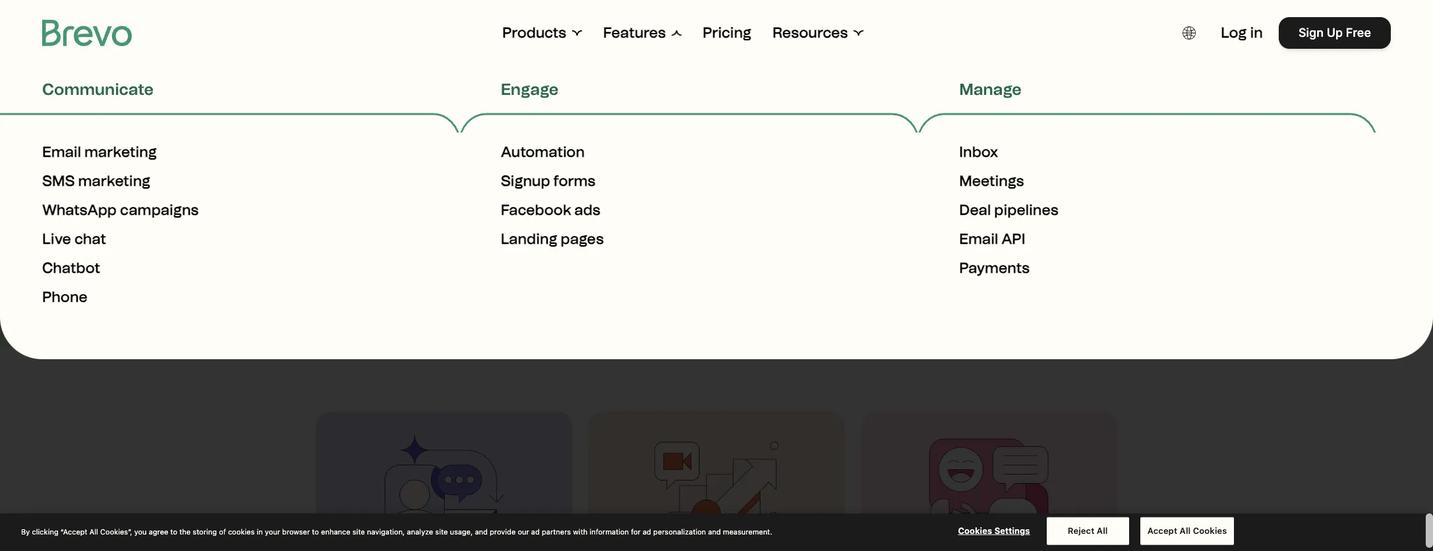 Task type: locate. For each thing, give the bounding box(es) containing it.
cookies
[[958, 525, 992, 536], [1193, 525, 1227, 536]]

1 vertical spatial the
[[434, 212, 453, 225]]

email inside email api 'link'
[[959, 230, 998, 248]]

facebook
[[501, 201, 571, 219]]

tools left help
[[456, 212, 483, 225]]

tools up "while"
[[769, 134, 900, 198]]

1 vertical spatial tools
[[456, 212, 483, 225]]

0 vertical spatial with
[[906, 76, 1022, 140]]

1 vertical spatial in
[[257, 527, 263, 536]]

1 cookies from the left
[[958, 525, 992, 536]]

email for email marketing
[[42, 143, 81, 161]]

all inside reject all button
[[1097, 525, 1108, 536]]

0 horizontal spatial email
[[42, 143, 81, 161]]

1 horizontal spatial home hero image image
[[651, 432, 782, 551]]

0 horizontal spatial in
[[257, 527, 263, 536]]

all right reject
[[1097, 525, 1108, 536]]

accept
[[1148, 525, 1177, 536]]

1 horizontal spatial in
[[1250, 24, 1263, 42]]

2 horizontal spatial all
[[1180, 525, 1191, 536]]

2 ad from the left
[[643, 527, 651, 536]]

with up inbox
[[906, 76, 1022, 140]]

settings
[[995, 525, 1030, 536]]

cookies right accept at the bottom
[[1193, 525, 1227, 536]]

analyze
[[407, 527, 433, 536]]

1 horizontal spatial site
[[435, 527, 448, 536]]

sms marketing
[[42, 172, 150, 190]]

chat
[[74, 230, 106, 248]]

features link
[[603, 24, 682, 42]]

3 home hero image image from the left
[[923, 432, 1055, 551]]

1 horizontal spatial with
[[906, 76, 1022, 140]]

1 vertical spatial marketing
[[78, 172, 150, 190]]

home hero image image
[[378, 432, 510, 551], [651, 432, 782, 551], [923, 432, 1055, 551]]

0 vertical spatial email
[[42, 143, 81, 161]]

with inside "real growth starts with the right tools"
[[906, 76, 1022, 140]]

email api
[[959, 230, 1025, 248]]

0 vertical spatial marketing
[[84, 143, 157, 161]]

1 vertical spatial email
[[959, 230, 998, 248]]

2 horizontal spatial home hero image image
[[923, 432, 1055, 551]]

1 horizontal spatial cookies
[[1193, 525, 1227, 536]]

ad right "our"
[[531, 527, 540, 536]]

products
[[502, 24, 566, 42]]

email down connections. on the top right
[[959, 230, 998, 248]]

email
[[42, 143, 81, 161], [959, 230, 998, 248]]

in right log
[[1250, 24, 1263, 42]]

existing
[[904, 212, 947, 225]]

all inside accept all cookies button
[[1180, 525, 1191, 536]]

0 horizontal spatial all
[[89, 527, 98, 536]]

landing
[[501, 230, 557, 248]]

to
[[487, 212, 498, 225], [170, 527, 177, 536], [312, 527, 319, 536]]

1 vertical spatial with
[[573, 527, 587, 536]]

0 vertical spatial engage
[[501, 80, 559, 99]]

1 horizontal spatial engage
[[677, 212, 719, 225]]

facebook ads
[[501, 201, 600, 219]]

2 horizontal spatial the
[[533, 134, 620, 198]]

communicate
[[42, 80, 154, 99]]

0 horizontal spatial to
[[170, 527, 177, 536]]

0 vertical spatial your
[[529, 212, 553, 225]]

out.
[[652, 212, 674, 225]]

by clicking "accept all cookies", you agree to the storing of cookies in your browser to enhance site navigation, analyze site usage, and provide our ad partners with information for ad personalization and measurement.
[[21, 527, 772, 536]]

all for accept
[[1180, 525, 1191, 536]]

storing
[[193, 527, 217, 536]]

to left help
[[487, 212, 498, 225]]

inbox
[[959, 143, 998, 161]]

all right "accept
[[89, 527, 98, 536]]

starts
[[738, 76, 893, 140]]

and left measurement.
[[708, 527, 721, 536]]

to right browser
[[312, 527, 319, 536]]

and right 'usage,'
[[475, 527, 488, 536]]

1 horizontal spatial and
[[708, 527, 721, 536]]

your left browser
[[265, 527, 280, 536]]

by
[[21, 527, 30, 536]]

whatsapp
[[42, 201, 117, 219]]

information
[[590, 527, 629, 536]]

in right cookies
[[257, 527, 263, 536]]

your
[[529, 212, 553, 225], [265, 527, 280, 536]]

automation
[[501, 143, 585, 161]]

and
[[475, 527, 488, 536], [708, 527, 721, 536]]

0 vertical spatial the
[[533, 134, 620, 198]]

0 horizontal spatial with
[[573, 527, 587, 536]]

0 horizontal spatial tools
[[456, 212, 483, 225]]

ads
[[575, 201, 600, 219]]

partners
[[542, 527, 571, 536]]

2 vertical spatial the
[[179, 527, 191, 536]]

while
[[810, 212, 839, 225]]

0 horizontal spatial site
[[353, 527, 365, 536]]

log
[[1221, 24, 1247, 42]]

campaigns
[[120, 201, 199, 219]]

0 horizontal spatial cookies
[[958, 525, 992, 536]]

all for reject
[[1097, 525, 1108, 536]]

all
[[1097, 525, 1108, 536], [1180, 525, 1191, 536], [89, 527, 98, 536]]

0 horizontal spatial and
[[475, 527, 488, 536]]

all right accept at the bottom
[[1180, 525, 1191, 536]]

facebook ads link
[[501, 201, 600, 230]]

email marketing
[[42, 143, 157, 161]]

cultivating
[[842, 212, 900, 225]]

1 vertical spatial your
[[265, 527, 280, 536]]

0 vertical spatial tools
[[769, 134, 900, 198]]

2 cookies from the left
[[1193, 525, 1227, 536]]

1 horizontal spatial tools
[[769, 134, 900, 198]]

signup forms
[[501, 172, 595, 190]]

marketing up sms marketing
[[84, 143, 157, 161]]

live chat link
[[42, 230, 106, 259]]

with right the partners at the left bottom of page
[[573, 527, 587, 536]]

marketing up whatsapp campaigns
[[78, 172, 150, 190]]

reject all
[[1068, 525, 1108, 536]]

audiences
[[749, 212, 807, 225]]

brevo image
[[42, 20, 132, 46]]

email for email api
[[959, 230, 998, 248]]

1 horizontal spatial all
[[1097, 525, 1108, 536]]

to right agree
[[170, 527, 177, 536]]

engage right out.
[[677, 212, 719, 225]]

whatsapp campaigns link
[[42, 201, 199, 230]]

email inside email marketing link
[[42, 143, 81, 161]]

products link
[[502, 24, 582, 42]]

1 horizontal spatial ad
[[643, 527, 651, 536]]

payments
[[959, 259, 1030, 277]]

ad right for
[[643, 527, 651, 536]]

1 horizontal spatial email
[[959, 230, 998, 248]]

in
[[1250, 24, 1263, 42], [257, 527, 263, 536]]

live chat
[[42, 230, 106, 248]]

growth
[[538, 76, 725, 140]]

your up landing pages
[[529, 212, 553, 225]]

2 horizontal spatial to
[[487, 212, 498, 225]]

live
[[42, 230, 71, 248]]

provide
[[490, 527, 516, 536]]

2 and from the left
[[708, 527, 721, 536]]

site left 'usage,'
[[435, 527, 448, 536]]

resources
[[773, 24, 848, 42]]

meetings
[[959, 172, 1024, 190]]

0 horizontal spatial home hero image image
[[378, 432, 510, 551]]

the
[[533, 134, 620, 198], [434, 212, 453, 225], [179, 527, 191, 536]]

chatbot link
[[42, 259, 100, 288]]

tools
[[769, 134, 900, 198], [456, 212, 483, 225]]

0 horizontal spatial ad
[[531, 527, 540, 536]]

site right enhance
[[353, 527, 365, 536]]

engage down products
[[501, 80, 559, 99]]

email up sms
[[42, 143, 81, 161]]

with
[[906, 76, 1022, 140], [573, 527, 587, 536]]

engage
[[501, 80, 559, 99], [677, 212, 719, 225]]

marketing
[[84, 143, 157, 161], [78, 172, 150, 190]]

reject
[[1068, 525, 1095, 536]]

1 horizontal spatial your
[[529, 212, 553, 225]]

sign up free button
[[1279, 17, 1391, 49]]

cookies left the "settings"
[[958, 525, 992, 536]]

inbox link
[[959, 143, 998, 172]]



Task type: vqa. For each thing, say whether or not it's contained in the screenshot.
leftmost home hero image
yes



Task type: describe. For each thing, give the bounding box(es) containing it.
up
[[1327, 26, 1343, 40]]

usage,
[[450, 527, 473, 536]]

get the tools to help your business branch out. engage new audiences while cultivating existing connections.
[[411, 212, 1022, 225]]

the inside "real growth starts with the right tools"
[[533, 134, 620, 198]]

right
[[633, 134, 757, 198]]

measurement.
[[723, 527, 772, 536]]

2 site from the left
[[435, 527, 448, 536]]

1 horizontal spatial the
[[434, 212, 453, 225]]

deal pipelines
[[959, 201, 1059, 219]]

1 site from the left
[[353, 527, 365, 536]]

1 ad from the left
[[531, 527, 540, 536]]

branch
[[610, 212, 649, 225]]

phone link
[[42, 288, 88, 317]]

pipelines
[[994, 201, 1059, 219]]

landing pages link
[[501, 230, 604, 259]]

0 horizontal spatial your
[[265, 527, 280, 536]]

sign up free
[[1299, 26, 1371, 40]]

pricing
[[703, 24, 751, 42]]

real
[[412, 76, 526, 140]]

sms marketing link
[[42, 172, 150, 201]]

log in
[[1221, 24, 1263, 42]]

manage
[[959, 80, 1022, 99]]

1 horizontal spatial to
[[312, 527, 319, 536]]

1 vertical spatial engage
[[677, 212, 719, 225]]

navigation,
[[367, 527, 405, 536]]

email marketing link
[[42, 143, 157, 172]]

cookies settings button
[[953, 518, 1035, 544]]

2 home hero image image from the left
[[651, 432, 782, 551]]

log in link
[[1221, 24, 1263, 42]]

connections.
[[950, 212, 1022, 225]]

button image
[[1183, 26, 1196, 40]]

automation link
[[501, 143, 585, 172]]

pricing link
[[703, 24, 751, 42]]

reject all button
[[1047, 517, 1129, 545]]

forms
[[553, 172, 595, 190]]

signup forms link
[[501, 172, 595, 201]]

tools inside "real growth starts with the right tools"
[[769, 134, 900, 198]]

landing pages
[[501, 230, 604, 248]]

0 horizontal spatial engage
[[501, 80, 559, 99]]

clicking
[[32, 527, 58, 536]]

cookies
[[228, 527, 255, 536]]

whatsapp campaigns
[[42, 201, 199, 219]]

get
[[411, 212, 431, 225]]

payments link
[[959, 259, 1030, 288]]

marketing for sms marketing
[[78, 172, 150, 190]]

personalization
[[653, 527, 706, 536]]

browser
[[282, 527, 310, 536]]

business
[[557, 212, 606, 225]]

accept all cookies
[[1148, 525, 1227, 536]]

sms
[[42, 172, 75, 190]]

accept all cookies button
[[1140, 517, 1234, 545]]

you
[[134, 527, 147, 536]]

resources link
[[773, 24, 864, 42]]

1 home hero image image from the left
[[378, 432, 510, 551]]

api
[[1002, 230, 1025, 248]]

cookies inside button
[[1193, 525, 1227, 536]]

cookies",
[[100, 527, 132, 536]]

new
[[722, 212, 746, 225]]

email api link
[[959, 230, 1025, 259]]

deal
[[959, 201, 991, 219]]

pages
[[561, 230, 604, 248]]

chatbot
[[42, 259, 100, 277]]

of
[[219, 527, 226, 536]]

1 and from the left
[[475, 527, 488, 536]]

free
[[1346, 26, 1371, 40]]

"accept
[[61, 527, 87, 536]]

signup
[[501, 172, 550, 190]]

deal pipelines link
[[959, 201, 1059, 230]]

0 vertical spatial in
[[1250, 24, 1263, 42]]

agree
[[149, 527, 168, 536]]

0 horizontal spatial the
[[179, 527, 191, 536]]

cookies inside 'button'
[[958, 525, 992, 536]]

enhance
[[321, 527, 350, 536]]

our
[[518, 527, 529, 536]]

features
[[603, 24, 666, 42]]

real growth starts with the right tools
[[412, 76, 1022, 198]]

sign
[[1299, 26, 1324, 40]]

phone
[[42, 288, 88, 306]]

meetings link
[[959, 172, 1024, 201]]

cookies settings
[[958, 525, 1030, 536]]

help
[[501, 212, 525, 225]]

marketing for email marketing
[[84, 143, 157, 161]]



